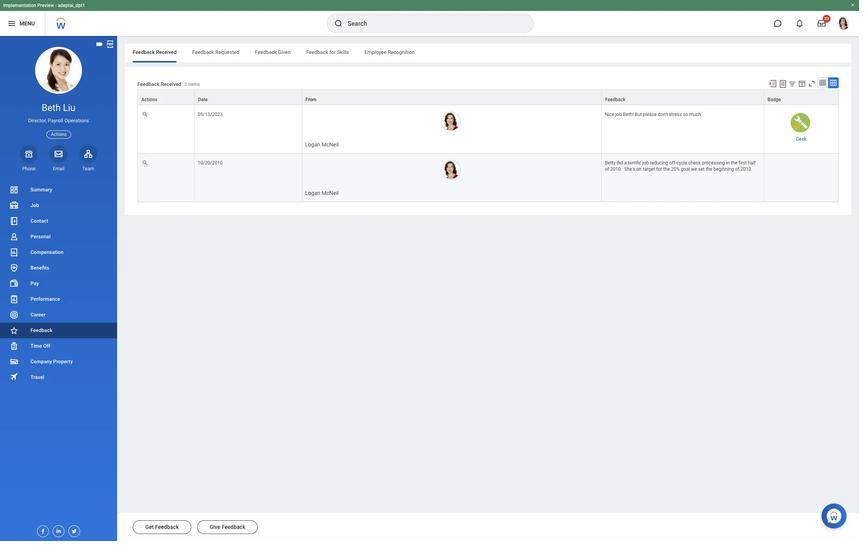 Task type: vqa. For each thing, say whether or not it's contained in the screenshot.
Edit
no



Task type: describe. For each thing, give the bounding box(es) containing it.
director,
[[28, 118, 47, 124]]

profile logan mcneil image
[[838, 17, 850, 31]]

property
[[53, 359, 73, 364]]

0 horizontal spatial the
[[664, 166, 670, 172]]

team link
[[79, 145, 97, 172]]

for inside tab list
[[330, 49, 336, 55]]

off
[[43, 343, 50, 349]]

feedback received 2 items
[[138, 81, 200, 87]]

badge button
[[764, 90, 839, 105]]

stress
[[669, 112, 682, 117]]

get feedback button
[[133, 520, 191, 534]]

0 horizontal spatial job
[[616, 112, 622, 117]]

1 2010. from the left
[[611, 166, 622, 172]]

first
[[739, 160, 747, 166]]

preview
[[37, 3, 54, 8]]

mail image
[[54, 149, 63, 159]]

reducing
[[650, 160, 668, 166]]

compensation
[[30, 249, 64, 255]]

company
[[30, 359, 52, 364]]

menu
[[20, 20, 35, 26]]

get
[[145, 524, 154, 530]]

fullscreen image
[[808, 79, 816, 88]]

pay
[[30, 280, 39, 286]]

target
[[643, 166, 655, 172]]

contact link
[[0, 213, 117, 229]]

for inside the betty did a terrific job reducing off-cycle check processing in the first half of 2010.  she's on target for the 20% goal we set the beginning of 2010.
[[656, 166, 662, 172]]

items
[[188, 82, 200, 87]]

benefits image
[[9, 263, 19, 273]]

logan for 10/20/2010
[[305, 190, 320, 196]]

team beth liu element
[[79, 166, 97, 172]]

1 of from the left
[[605, 166, 609, 172]]

mcneil for 10/20/2010
[[322, 190, 339, 196]]

select to filter grid data image
[[788, 80, 797, 88]]

payroll
[[48, 118, 63, 124]]

from
[[306, 97, 317, 102]]

phone button
[[20, 145, 38, 172]]

team
[[82, 166, 94, 171]]

export to worksheets image
[[779, 79, 788, 89]]

requested
[[215, 49, 239, 55]]

don't
[[658, 112, 668, 117]]

performance image
[[9, 295, 19, 304]]

feedback inside "button"
[[155, 524, 179, 530]]

please
[[643, 112, 657, 117]]

email beth liu element
[[50, 166, 68, 172]]

a
[[624, 160, 627, 166]]

contact image
[[9, 216, 19, 226]]

-
[[55, 3, 57, 8]]

set
[[698, 166, 705, 172]]

email
[[53, 166, 64, 171]]

director, payroll operations
[[28, 118, 89, 124]]

personal link
[[0, 229, 117, 245]]

33
[[825, 16, 829, 21]]

logan mcneil for 10/20/2010
[[305, 190, 339, 196]]

job
[[30, 202, 39, 208]]

on
[[637, 166, 642, 172]]

much
[[690, 112, 701, 117]]

she's
[[625, 166, 635, 172]]

close environment banner image
[[851, 3, 856, 7]]

email button
[[50, 145, 68, 172]]

1 employee's photo (logan mcneil) image from the top
[[441, 111, 461, 132]]

feedback image
[[9, 326, 19, 335]]

click to view/edit grid preferences image
[[798, 79, 807, 88]]

date button
[[195, 90, 302, 105]]

give
[[210, 524, 220, 530]]

cycle
[[677, 160, 687, 166]]

table image
[[819, 79, 827, 87]]

1 logan mcneil row from the top
[[138, 105, 839, 153]]

so
[[683, 112, 688, 117]]

feedback received
[[133, 49, 177, 55]]

time off link
[[0, 338, 117, 354]]

menu button
[[0, 11, 45, 36]]

justify image
[[7, 19, 16, 28]]

skills
[[337, 49, 349, 55]]

feedback requested
[[192, 49, 239, 55]]

tab list containing feedback received
[[125, 44, 852, 63]]

2 horizontal spatial the
[[731, 160, 738, 166]]

logan mcneil for 05/13/2023
[[305, 141, 339, 148]]

feedback inside button
[[222, 524, 245, 530]]

did
[[617, 160, 623, 166]]

career
[[30, 312, 46, 318]]

compensation image
[[9, 248, 19, 257]]

date
[[198, 97, 208, 102]]

recognition
[[388, 49, 415, 55]]

05/13/2023
[[198, 112, 223, 117]]

summary image
[[9, 185, 19, 195]]

half
[[748, 160, 756, 166]]

betty
[[605, 160, 616, 166]]

logan for 05/13/2023
[[305, 141, 320, 148]]

compensation link
[[0, 245, 117, 260]]

badge image
[[791, 113, 811, 132]]

travel
[[30, 374, 44, 380]]

benefits link
[[0, 260, 117, 276]]

pay image
[[9, 279, 19, 288]]

2 logan mcneil row from the top
[[138, 153, 839, 202]]

performance link
[[0, 291, 117, 307]]

processing
[[702, 160, 725, 166]]

from button
[[302, 90, 602, 105]]

view printable version (pdf) image
[[106, 40, 114, 48]]

twitter image
[[69, 526, 77, 534]]

33 button
[[813, 15, 831, 32]]

1 horizontal spatial the
[[706, 166, 713, 172]]

feedback inside popup button
[[605, 97, 626, 102]]

betty did a terrific job reducing off-cycle check processing in the first half of 2010.  she's on target for the 20% goal we set the beginning of 2010.
[[605, 160, 757, 172]]

given
[[278, 49, 291, 55]]

give feedback
[[210, 524, 245, 530]]



Task type: locate. For each thing, give the bounding box(es) containing it.
nice
[[605, 112, 614, 117]]

feedback button
[[602, 90, 764, 105]]

the
[[731, 160, 738, 166], [664, 166, 670, 172], [706, 166, 713, 172]]

1 horizontal spatial for
[[656, 166, 662, 172]]

2010.
[[611, 166, 622, 172], [741, 166, 753, 172]]

1 horizontal spatial 2010.
[[741, 166, 753, 172]]

0 vertical spatial mcneil
[[322, 141, 339, 148]]

0 vertical spatial actions
[[141, 97, 157, 102]]

the down processing on the top right of the page
[[706, 166, 713, 172]]

2 logan from the top
[[305, 190, 320, 196]]

menu banner
[[0, 0, 859, 36]]

cell
[[764, 153, 839, 202]]

for down reducing
[[656, 166, 662, 172]]

geek
[[796, 136, 807, 142]]

time off image
[[9, 341, 19, 351]]

0 vertical spatial actions button
[[138, 90, 194, 105]]

of down first
[[735, 166, 740, 172]]

2 mcneil from the top
[[322, 190, 339, 196]]

travel link
[[0, 370, 117, 385]]

operations
[[64, 118, 89, 124]]

for left skills
[[330, 49, 336, 55]]

0 vertical spatial received
[[156, 49, 177, 55]]

1 vertical spatial job
[[643, 160, 649, 166]]

Search Workday  search field
[[348, 15, 517, 32]]

1 vertical spatial logan mcneil
[[305, 190, 339, 196]]

2
[[185, 82, 187, 87]]

in
[[726, 160, 730, 166]]

badge
[[768, 97, 781, 102]]

career image
[[9, 310, 19, 320]]

notifications large image
[[796, 20, 804, 27]]

geek link
[[796, 135, 807, 142]]

linkedin image
[[53, 526, 62, 534]]

0 vertical spatial logan
[[305, 141, 320, 148]]

employee recognition
[[365, 49, 415, 55]]

toolbar
[[765, 77, 839, 89]]

phone image
[[23, 149, 34, 159]]

row
[[138, 89, 839, 105]]

but
[[635, 112, 642, 117]]

beth!
[[623, 112, 634, 117]]

personal image
[[9, 232, 19, 241]]

feedback given
[[255, 49, 291, 55]]

terrific
[[628, 160, 642, 166]]

0 vertical spatial for
[[330, 49, 336, 55]]

liu
[[63, 102, 76, 113]]

1 vertical spatial received
[[161, 81, 181, 87]]

logan mcneil
[[305, 141, 339, 148], [305, 190, 339, 196]]

tag image
[[95, 40, 104, 48]]

actions down director, payroll operations
[[51, 131, 67, 137]]

actions button down feedback received 2 items
[[138, 90, 194, 105]]

the left 20%
[[664, 166, 670, 172]]

employee's photo (logan mcneil) image
[[441, 111, 461, 132], [441, 160, 461, 180]]

benefits
[[30, 265, 49, 271]]

actions down feedback received 2 items
[[141, 97, 157, 102]]

logan mcneil row
[[138, 105, 839, 153], [138, 153, 839, 202]]

job right the nice
[[616, 112, 622, 117]]

actions inside the navigation pane region
[[51, 131, 67, 137]]

company property
[[30, 359, 73, 364]]

facebook image
[[38, 526, 46, 534]]

mcneil
[[322, 141, 339, 148], [322, 190, 339, 196]]

career link
[[0, 307, 117, 323]]

2010. down did
[[611, 166, 622, 172]]

job up target
[[643, 160, 649, 166]]

tab list
[[125, 44, 852, 63]]

received
[[156, 49, 177, 55], [161, 81, 181, 87]]

beginning
[[714, 166, 734, 172]]

received inside tab list
[[156, 49, 177, 55]]

0 horizontal spatial actions button
[[47, 130, 71, 139]]

nice job beth! but please don't stress so much
[[605, 112, 701, 117]]

performance
[[30, 296, 60, 302]]

received left 2
[[161, 81, 181, 87]]

check
[[689, 160, 701, 166]]

1 logan from the top
[[305, 141, 320, 148]]

2 2010. from the left
[[741, 166, 753, 172]]

of
[[605, 166, 609, 172], [735, 166, 740, 172]]

implementation preview -   adeptai_dpt1
[[3, 3, 85, 8]]

give feedback button
[[197, 520, 258, 534]]

0 vertical spatial employee's photo (logan mcneil) image
[[441, 111, 461, 132]]

list
[[0, 182, 117, 385]]

pay link
[[0, 276, 117, 291]]

1 vertical spatial for
[[656, 166, 662, 172]]

job image
[[9, 201, 19, 210]]

0 horizontal spatial for
[[330, 49, 336, 55]]

1 vertical spatial mcneil
[[322, 190, 339, 196]]

actions
[[141, 97, 157, 102], [51, 131, 67, 137]]

time
[[30, 343, 42, 349]]

1 horizontal spatial actions button
[[138, 90, 194, 105]]

1 vertical spatial employee's photo (logan mcneil) image
[[441, 160, 461, 180]]

1 horizontal spatial actions
[[141, 97, 157, 102]]

implementation
[[3, 3, 36, 8]]

0 vertical spatial logan mcneil
[[305, 141, 339, 148]]

beth liu
[[42, 102, 76, 113]]

1 horizontal spatial job
[[643, 160, 649, 166]]

list containing summary
[[0, 182, 117, 385]]

view team image
[[84, 149, 93, 159]]

employee
[[365, 49, 387, 55]]

inbox large image
[[818, 20, 826, 27]]

summary
[[30, 187, 52, 193]]

actions inside row
[[141, 97, 157, 102]]

2 logan mcneil from the top
[[305, 190, 339, 196]]

travel image
[[9, 372, 19, 381]]

1 vertical spatial logan
[[305, 190, 320, 196]]

received up feedback received 2 items
[[156, 49, 177, 55]]

mcneil for 05/13/2023
[[322, 141, 339, 148]]

company property link
[[0, 354, 117, 370]]

actions button
[[138, 90, 194, 105], [47, 130, 71, 139]]

search image
[[334, 19, 343, 28]]

feedback link
[[0, 323, 117, 338]]

goal
[[681, 166, 690, 172]]

summary link
[[0, 182, 117, 198]]

personal
[[30, 234, 51, 239]]

export to excel image
[[769, 79, 777, 88]]

10/20/2010
[[198, 160, 223, 166]]

beth
[[42, 102, 61, 113]]

phone
[[22, 166, 36, 171]]

of down betty
[[605, 166, 609, 172]]

1 mcneil from the top
[[322, 141, 339, 148]]

we
[[691, 166, 697, 172]]

company property image
[[9, 357, 19, 366]]

0 horizontal spatial 2010.
[[611, 166, 622, 172]]

received for feedback received 2 items
[[161, 81, 181, 87]]

1 horizontal spatial of
[[735, 166, 740, 172]]

expand table image
[[830, 79, 838, 87]]

row containing actions
[[138, 89, 839, 105]]

2 employee's photo (logan mcneil) image from the top
[[441, 160, 461, 180]]

2010. down first
[[741, 166, 753, 172]]

0 vertical spatial job
[[616, 112, 622, 117]]

0 horizontal spatial of
[[605, 166, 609, 172]]

phone beth liu element
[[20, 166, 38, 172]]

logan
[[305, 141, 320, 148], [305, 190, 320, 196]]

job inside the betty did a terrific job reducing off-cycle check processing in the first half of 2010.  she's on target for the 20% goal we set the beginning of 2010.
[[643, 160, 649, 166]]

adeptai_dpt1
[[58, 3, 85, 8]]

feedback inside the navigation pane region
[[30, 327, 52, 333]]

1 logan mcneil from the top
[[305, 141, 339, 148]]

20%
[[671, 166, 680, 172]]

received for feedback received
[[156, 49, 177, 55]]

feedback for skills
[[306, 49, 349, 55]]

1 vertical spatial actions button
[[47, 130, 71, 139]]

1 vertical spatial actions
[[51, 131, 67, 137]]

navigation pane region
[[0, 36, 117, 541]]

actions button down director, payroll operations
[[47, 130, 71, 139]]

contact
[[30, 218, 48, 224]]

for
[[330, 49, 336, 55], [656, 166, 662, 172]]

0 horizontal spatial actions
[[51, 131, 67, 137]]

off-
[[670, 160, 677, 166]]

job link
[[0, 198, 117, 213]]

the right in
[[731, 160, 738, 166]]

2 of from the left
[[735, 166, 740, 172]]

feedback
[[133, 49, 155, 55], [192, 49, 214, 55], [255, 49, 277, 55], [306, 49, 328, 55], [138, 81, 159, 87], [605, 97, 626, 102], [30, 327, 52, 333], [155, 524, 179, 530], [222, 524, 245, 530]]

time off
[[30, 343, 50, 349]]



